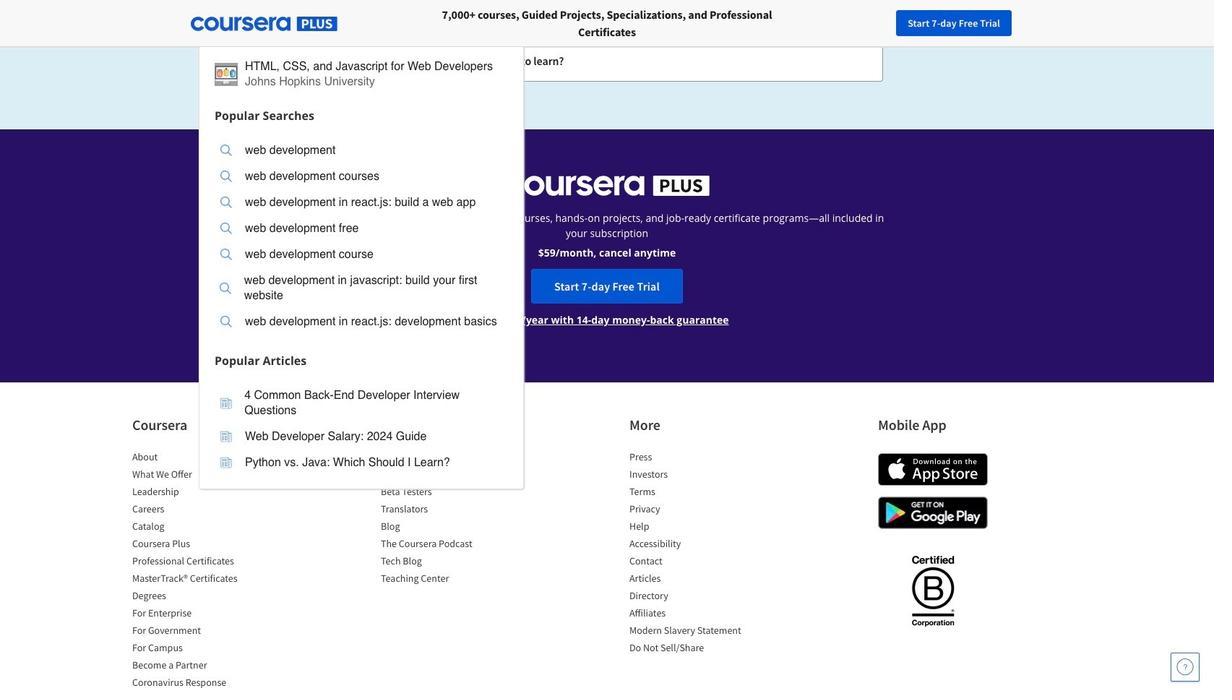 Task type: vqa. For each thing, say whether or not it's contained in the screenshot.
the a to the bottom
no



Task type: locate. For each thing, give the bounding box(es) containing it.
1 vertical spatial list box
[[200, 373, 523, 488]]

0 vertical spatial coursera plus image
[[191, 17, 338, 31]]

get it on google play image
[[878, 497, 988, 529]]

list item
[[132, 450, 255, 467], [381, 450, 504, 467], [630, 450, 753, 467], [132, 467, 255, 484], [381, 467, 504, 484], [630, 467, 753, 484], [132, 484, 255, 502], [381, 484, 504, 502], [630, 484, 753, 502], [132, 502, 255, 519], [381, 502, 504, 519], [630, 502, 753, 519], [132, 519, 255, 536], [381, 519, 504, 536], [630, 519, 753, 536], [132, 536, 255, 554], [381, 536, 504, 554], [630, 536, 753, 554], [132, 554, 255, 571], [381, 554, 504, 571], [630, 554, 753, 571], [132, 571, 255, 589], [381, 571, 504, 589], [630, 571, 753, 589], [132, 589, 255, 606], [630, 589, 753, 606], [132, 606, 255, 623], [630, 606, 753, 623], [132, 623, 255, 641], [630, 623, 753, 641], [132, 641, 255, 658], [630, 641, 753, 658], [132, 658, 255, 675], [132, 675, 255, 693]]

0 horizontal spatial coursera plus image
[[191, 17, 338, 31]]

1 horizontal spatial coursera plus image
[[505, 176, 710, 196]]

list
[[330, 0, 885, 83], [132, 450, 255, 696], [381, 450, 504, 589], [630, 450, 753, 658]]

What do you want to learn? text field
[[199, 9, 517, 38]]

None search field
[[199, 9, 546, 489]]

suggestion image image
[[215, 63, 238, 86], [221, 145, 232, 156], [221, 171, 232, 182], [221, 197, 232, 208], [221, 223, 232, 234], [221, 249, 232, 260], [220, 282, 232, 294], [221, 316, 232, 328], [220, 397, 232, 409], [221, 431, 232, 442], [221, 457, 232, 469]]

coursera plus image
[[191, 17, 338, 31], [505, 176, 710, 196]]

download on the app store image
[[878, 453, 988, 486]]

list box
[[200, 128, 523, 347], [200, 373, 523, 488]]

autocomplete results list box
[[199, 44, 524, 489]]

0 vertical spatial list box
[[200, 128, 523, 347]]

help center image
[[1177, 659, 1194, 676]]

1 list box from the top
[[200, 128, 523, 347]]



Task type: describe. For each thing, give the bounding box(es) containing it.
logo of certified b corporation image
[[903, 547, 963, 634]]

1 vertical spatial coursera plus image
[[505, 176, 710, 196]]

2 list box from the top
[[200, 373, 523, 488]]



